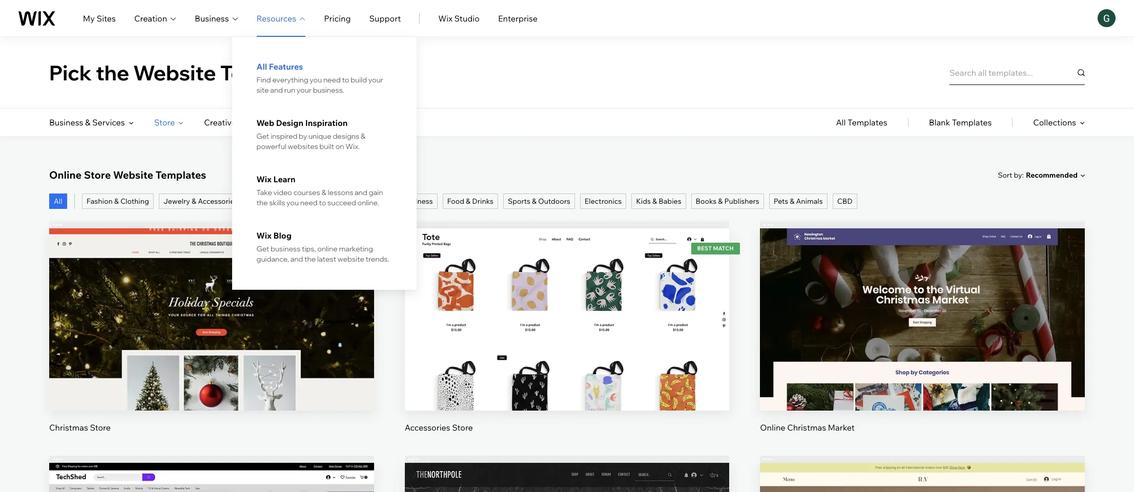 Task type: locate. For each thing, give the bounding box(es) containing it.
christmas
[[49, 423, 88, 433], [788, 423, 827, 433]]

1 vertical spatial to
[[319, 198, 326, 208]]

succeed
[[328, 198, 356, 208]]

1 vertical spatial business
[[49, 117, 83, 128]]

edit button for online christmas market
[[899, 292, 947, 317]]

& right food
[[466, 197, 471, 206]]

& right jewelry
[[192, 197, 196, 206]]

& inside the categories by subject element
[[85, 117, 90, 128]]

1 vertical spatial wix
[[257, 174, 272, 185]]

all features find everything you need to build your site and run your business.
[[257, 62, 383, 95]]

0 horizontal spatial edit button
[[187, 292, 236, 317]]

1 horizontal spatial you
[[310, 75, 322, 85]]

online christmas market
[[761, 423, 855, 433]]

0 vertical spatial need
[[323, 75, 341, 85]]

wix inside wix blog get business tips, online marketing guidance, and the latest website trends.
[[257, 231, 272, 241]]

blog inside wix blog get business tips, online marketing guidance, and the latest website trends.
[[274, 231, 292, 241]]

edit inside online christmas market group
[[915, 300, 931, 310]]

to
[[342, 75, 349, 85], [319, 198, 326, 208]]

0 vertical spatial business
[[195, 13, 229, 23]]

jewelry & accessories
[[163, 197, 238, 206]]

2 horizontal spatial templates
[[952, 117, 992, 128]]

the down "tips," at the left
[[305, 255, 316, 264]]

business inside business popup button
[[195, 13, 229, 23]]

the down take
[[257, 198, 268, 208]]

1 vertical spatial get
[[257, 245, 269, 254]]

2 vertical spatial and
[[291, 255, 303, 264]]

None search field
[[950, 60, 1085, 85]]

0 horizontal spatial you
[[287, 198, 299, 208]]

website
[[133, 60, 216, 85], [113, 169, 153, 182]]

you down the 'all features' link at the left of page
[[310, 75, 322, 85]]

web design inspiration link
[[257, 118, 392, 128]]

skills
[[269, 198, 285, 208]]

1 get from the top
[[257, 132, 269, 141]]

need up business.
[[323, 75, 341, 85]]

1 horizontal spatial and
[[291, 255, 303, 264]]

& left services
[[85, 117, 90, 128]]

0 vertical spatial wix
[[438, 13, 453, 23]]

all for all
[[54, 197, 62, 206]]

pick
[[49, 60, 92, 85]]

1 view from the left
[[202, 334, 221, 345]]

and inside all features find everything you need to build your site and run your business.
[[270, 86, 283, 95]]

1 vertical spatial website
[[113, 169, 153, 182]]

2 view from the left
[[913, 334, 932, 345]]

0 horizontal spatial need
[[300, 198, 318, 208]]

online.
[[358, 198, 379, 208]]

features
[[269, 62, 303, 72]]

view
[[202, 334, 221, 345], [913, 334, 932, 345]]

& for fashion & clothing
[[114, 197, 119, 206]]

& inside 'link'
[[114, 197, 119, 206]]

you down video
[[287, 198, 299, 208]]

store inside group
[[452, 423, 473, 433]]

jewelry & accessories link
[[159, 194, 243, 209]]

1 horizontal spatial view button
[[899, 327, 947, 352]]

fashion & clothing
[[87, 197, 149, 206]]

view button inside online christmas market group
[[899, 327, 947, 352]]

0 horizontal spatial edit
[[204, 300, 219, 310]]

wix
[[438, 13, 453, 23], [257, 174, 272, 185], [257, 231, 272, 241]]

and up online. at left
[[355, 188, 368, 197]]

wix inside wix learn take video courses & lessons and gain the skills you need to succeed online.
[[257, 174, 272, 185]]

wix up take
[[257, 174, 272, 185]]

template
[[220, 60, 313, 85]]

& right 'sports' on the left top of the page
[[532, 197, 537, 206]]

beauty & wellness link
[[367, 194, 438, 209]]

get up powerful
[[257, 132, 269, 141]]

& for sports & outdoors
[[532, 197, 537, 206]]

1 horizontal spatial online
[[761, 423, 786, 433]]

0 vertical spatial the
[[96, 60, 129, 85]]

1 horizontal spatial need
[[323, 75, 341, 85]]

& right beauty
[[397, 197, 402, 206]]

1 horizontal spatial business
[[195, 13, 229, 23]]

accessories store group
[[405, 221, 730, 434]]

kids & babies
[[636, 197, 682, 206]]

fashion
[[87, 197, 113, 206]]

1 horizontal spatial all
[[257, 62, 267, 72]]

2 christmas from the left
[[788, 423, 827, 433]]

2 vertical spatial all
[[54, 197, 62, 206]]

0 vertical spatial to
[[342, 75, 349, 85]]

accessories store
[[405, 423, 473, 433]]

1 horizontal spatial templates
[[848, 117, 888, 128]]

blank templates
[[929, 117, 992, 128]]

community
[[266, 117, 310, 128]]

0 vertical spatial get
[[257, 132, 269, 141]]

creation
[[134, 13, 167, 23]]

drinks
[[472, 197, 494, 206]]

and
[[270, 86, 283, 95], [355, 188, 368, 197], [291, 255, 303, 264]]

view button for online christmas market
[[899, 327, 947, 352]]

get inside 'web design inspiration get inspired by unique designs & powerful websites built on wix.'
[[257, 132, 269, 141]]

cbd
[[838, 197, 853, 206]]

& down wix learn link
[[322, 188, 327, 197]]

you
[[310, 75, 322, 85], [287, 198, 299, 208]]

0 horizontal spatial view
[[202, 334, 221, 345]]

all link
[[49, 194, 67, 209]]

online for online store website templates
[[49, 169, 82, 182]]

online store website templates - electronics store image
[[49, 464, 374, 493]]

1 vertical spatial the
[[257, 198, 268, 208]]

2 horizontal spatial and
[[355, 188, 368, 197]]

0 vertical spatial blog
[[340, 117, 357, 128]]

view for christmas store
[[202, 334, 221, 345]]

0 horizontal spatial business
[[49, 117, 83, 128]]

wix learn take video courses & lessons and gain the skills you need to succeed online.
[[257, 174, 383, 208]]

support link
[[369, 12, 401, 24]]

2 edit button from the left
[[899, 292, 947, 317]]

all
[[257, 62, 267, 72], [836, 117, 846, 128], [54, 197, 62, 206]]

edit button inside online christmas market group
[[899, 292, 947, 317]]

1 horizontal spatial view
[[913, 334, 932, 345]]

video
[[274, 188, 292, 197]]

2 vertical spatial the
[[305, 255, 316, 264]]

support
[[369, 13, 401, 23]]

books & publishers
[[696, 197, 760, 206]]

& right designs
[[361, 132, 366, 141]]

2 view button from the left
[[899, 327, 947, 352]]

2 edit from the left
[[915, 300, 931, 310]]

all templates link
[[836, 109, 888, 136]]

1 vertical spatial and
[[355, 188, 368, 197]]

& right books
[[718, 197, 723, 206]]

edit button
[[187, 292, 236, 317], [899, 292, 947, 317]]

0 horizontal spatial the
[[96, 60, 129, 85]]

0 vertical spatial accessories
[[198, 197, 238, 206]]

0 horizontal spatial online
[[49, 169, 82, 182]]

view button inside the christmas store group
[[187, 327, 236, 352]]

0 horizontal spatial to
[[319, 198, 326, 208]]

0 horizontal spatial christmas
[[49, 423, 88, 433]]

1 horizontal spatial the
[[257, 198, 268, 208]]

business for business
[[195, 13, 229, 23]]

0 vertical spatial online
[[49, 169, 82, 182]]

& for jewelry & accessories
[[192, 197, 196, 206]]

creation button
[[134, 12, 176, 24]]

1 vertical spatial all
[[836, 117, 846, 128]]

lessons
[[328, 188, 353, 197]]

0 horizontal spatial accessories
[[198, 197, 238, 206]]

1 horizontal spatial accessories
[[405, 423, 451, 433]]

your right run
[[297, 86, 312, 95]]

business
[[195, 13, 229, 23], [49, 117, 83, 128]]

enterprise link
[[498, 12, 538, 24]]

edit button inside the christmas store group
[[187, 292, 236, 317]]

need down "courses"
[[300, 198, 318, 208]]

design
[[276, 118, 304, 128]]

& right pets at the right top
[[790, 197, 795, 206]]

& right fashion
[[114, 197, 119, 206]]

the inside wix blog get business tips, online marketing guidance, and the latest website trends.
[[305, 255, 316, 264]]

&
[[85, 117, 90, 128], [361, 132, 366, 141], [322, 188, 327, 197], [114, 197, 119, 206], [192, 197, 196, 206], [268, 197, 273, 206], [331, 197, 336, 206], [397, 197, 402, 206], [466, 197, 471, 206], [532, 197, 537, 206], [653, 197, 657, 206], [718, 197, 723, 206], [790, 197, 795, 206]]

0 vertical spatial and
[[270, 86, 283, 95]]

all for all features find everything you need to build your site and run your business.
[[257, 62, 267, 72]]

the inside wix learn take video courses & lessons and gain the skills you need to succeed online.
[[257, 198, 268, 208]]

business button
[[195, 12, 238, 24]]

1 vertical spatial accessories
[[405, 423, 451, 433]]

0 vertical spatial all
[[257, 62, 267, 72]]

and left run
[[270, 86, 283, 95]]

store inside group
[[90, 423, 111, 433]]

1 horizontal spatial christmas
[[788, 423, 827, 433]]

0 horizontal spatial and
[[270, 86, 283, 95]]

wix for wix learn take video courses & lessons and gain the skills you need to succeed online.
[[257, 174, 272, 185]]

0 vertical spatial you
[[310, 75, 322, 85]]

templates for all templates
[[848, 117, 888, 128]]

wix studio link
[[438, 12, 480, 24]]

the for wix blog
[[305, 255, 316, 264]]

view for online christmas market
[[913, 334, 932, 345]]

templates
[[848, 117, 888, 128], [952, 117, 992, 128], [156, 169, 206, 182]]

0 horizontal spatial all
[[54, 197, 62, 206]]

sports
[[508, 197, 531, 206]]

wix up guidance,
[[257, 231, 272, 241]]

1 vertical spatial need
[[300, 198, 318, 208]]

generic categories element
[[836, 109, 1085, 136]]

edit
[[204, 300, 219, 310], [915, 300, 931, 310]]

and down business
[[291, 255, 303, 264]]

1 horizontal spatial to
[[342, 75, 349, 85]]

get up guidance,
[[257, 245, 269, 254]]

outdoors
[[538, 197, 571, 206]]

view inside online christmas market group
[[913, 334, 932, 345]]

1 christmas from the left
[[49, 423, 88, 433]]

& left decor on the left of the page
[[331, 197, 336, 206]]

to down "courses"
[[319, 198, 326, 208]]

1 vertical spatial online
[[761, 423, 786, 433]]

pets
[[774, 197, 789, 206]]

& right arts
[[268, 197, 273, 206]]

1 edit from the left
[[204, 300, 219, 310]]

need inside wix learn take video courses & lessons and gain the skills you need to succeed online.
[[300, 198, 318, 208]]

0 vertical spatial website
[[133, 60, 216, 85]]

1 horizontal spatial edit
[[915, 300, 931, 310]]

and inside wix blog get business tips, online marketing guidance, and the latest website trends.
[[291, 255, 303, 264]]

accessories inside group
[[405, 423, 451, 433]]

all inside all features find everything you need to build your site and run your business.
[[257, 62, 267, 72]]

0 vertical spatial your
[[369, 75, 383, 85]]

the
[[96, 60, 129, 85], [257, 198, 268, 208], [305, 255, 316, 264]]

all inside generic categories element
[[836, 117, 846, 128]]

1 vertical spatial you
[[287, 198, 299, 208]]

online
[[49, 169, 82, 182], [761, 423, 786, 433]]

pets & animals link
[[769, 194, 828, 209]]

templates for blank templates
[[952, 117, 992, 128]]

view inside the christmas store group
[[202, 334, 221, 345]]

2 horizontal spatial the
[[305, 255, 316, 264]]

wix left studio
[[438, 13, 453, 23]]

the for wix learn
[[257, 198, 268, 208]]

& for home & decor
[[331, 197, 336, 206]]

0 horizontal spatial your
[[297, 86, 312, 95]]

view button for christmas store
[[187, 327, 236, 352]]

2 get from the top
[[257, 245, 269, 254]]

build
[[351, 75, 367, 85]]

1 view button from the left
[[187, 327, 236, 352]]

publishers
[[725, 197, 760, 206]]

1 horizontal spatial blog
[[340, 117, 357, 128]]

0 horizontal spatial blog
[[274, 231, 292, 241]]

get
[[257, 132, 269, 141], [257, 245, 269, 254]]

find
[[257, 75, 271, 85]]

the right pick
[[96, 60, 129, 85]]

1 edit button from the left
[[187, 292, 236, 317]]

0 horizontal spatial view button
[[187, 327, 236, 352]]

1 horizontal spatial edit button
[[899, 292, 947, 317]]

your right build at the top of page
[[369, 75, 383, 85]]

& for books & publishers
[[718, 197, 723, 206]]

sort by:
[[998, 170, 1024, 180]]

online christmas market group
[[761, 221, 1085, 434]]

fashion & clothing link
[[82, 194, 154, 209]]

food
[[447, 197, 464, 206]]

website
[[338, 255, 364, 264]]

need
[[323, 75, 341, 85], [300, 198, 318, 208]]

and inside wix learn take video courses & lessons and gain the skills you need to succeed online.
[[355, 188, 368, 197]]

crafts
[[274, 197, 295, 206]]

store
[[154, 117, 175, 128], [84, 169, 111, 182], [90, 423, 111, 433], [452, 423, 473, 433]]

built
[[320, 142, 334, 151]]

2 horizontal spatial all
[[836, 117, 846, 128]]

edit inside the christmas store group
[[204, 300, 219, 310]]

kids
[[636, 197, 651, 206]]

& right kids
[[653, 197, 657, 206]]

1 vertical spatial blog
[[274, 231, 292, 241]]

& inside wix learn take video courses & lessons and gain the skills you need to succeed online.
[[322, 188, 327, 197]]

to left build at the top of page
[[342, 75, 349, 85]]

blog inside the categories by subject element
[[340, 117, 357, 128]]

business inside the categories by subject element
[[49, 117, 83, 128]]

animals
[[797, 197, 823, 206]]

blog up designs
[[340, 117, 357, 128]]

arts
[[252, 197, 266, 206]]

blog up business
[[274, 231, 292, 241]]

website for the
[[133, 60, 216, 85]]

& for pets & animals
[[790, 197, 795, 206]]

2 vertical spatial wix
[[257, 231, 272, 241]]

online inside online christmas market group
[[761, 423, 786, 433]]



Task type: vqa. For each thing, say whether or not it's contained in the screenshot.
started
no



Task type: describe. For each thing, give the bounding box(es) containing it.
studio
[[455, 13, 480, 23]]

categories by subject element
[[49, 109, 366, 136]]

sports & outdoors
[[508, 197, 571, 206]]

& for business & services
[[85, 117, 90, 128]]

& for food & drinks
[[466, 197, 471, 206]]

services
[[92, 117, 125, 128]]

website for store
[[113, 169, 153, 182]]

to inside all features find everything you need to build your site and run your business.
[[342, 75, 349, 85]]

wellness
[[403, 197, 433, 206]]

arts & crafts
[[252, 197, 295, 206]]

books & publishers link
[[691, 194, 764, 209]]

resources button
[[257, 12, 306, 24]]

tips,
[[302, 245, 316, 254]]

everything
[[272, 75, 308, 85]]

edit button for christmas store
[[187, 292, 236, 317]]

online store website templates
[[49, 169, 206, 182]]

recommended
[[1026, 171, 1078, 180]]

on
[[336, 142, 344, 151]]

clothing
[[120, 197, 149, 206]]

pricing link
[[324, 12, 351, 24]]

online store website templates - home goods store image
[[761, 464, 1085, 493]]

pets & animals
[[774, 197, 823, 206]]

kids & babies link
[[632, 194, 686, 209]]

site
[[257, 86, 269, 95]]

& inside 'web design inspiration get inspired by unique designs & powerful websites built on wix.'
[[361, 132, 366, 141]]

home & decor link
[[304, 194, 362, 209]]

online for online christmas market
[[761, 423, 786, 433]]

electronics
[[585, 197, 622, 206]]

christmas inside group
[[49, 423, 88, 433]]

powerful
[[257, 142, 287, 151]]

wix for wix studio
[[438, 13, 453, 23]]

1 vertical spatial your
[[297, 86, 312, 95]]

run
[[284, 86, 295, 95]]

resources
[[257, 13, 296, 23]]

gain
[[369, 188, 383, 197]]

Search search field
[[950, 60, 1085, 85]]

you inside wix learn take video courses & lessons and gain the skills you need to succeed online.
[[287, 198, 299, 208]]

store for accessories store
[[452, 423, 473, 433]]

pricing
[[324, 13, 351, 23]]

& for arts & crafts
[[268, 197, 273, 206]]

resources group
[[232, 37, 417, 290]]

take
[[257, 188, 272, 197]]

collections
[[1034, 117, 1077, 128]]

wix blog link
[[257, 231, 392, 241]]

store for christmas store
[[90, 423, 111, 433]]

home
[[309, 197, 329, 206]]

online store website templates - christmas store image
[[49, 229, 374, 411]]

wix.
[[346, 142, 360, 151]]

guidance,
[[257, 255, 289, 264]]

store for online store website templates
[[84, 169, 111, 182]]

christmas inside group
[[788, 423, 827, 433]]

my sites link
[[83, 12, 116, 24]]

all templates
[[836, 117, 888, 128]]

electronics link
[[580, 194, 627, 209]]

categories. use the left and right arrow keys to navigate the menu element
[[0, 109, 1135, 136]]

websites
[[288, 142, 318, 151]]

online store website templates - backpack store image
[[405, 464, 730, 493]]

business for business & services
[[49, 117, 83, 128]]

christmas store group
[[49, 221, 374, 434]]

all features link
[[257, 62, 392, 72]]

blank templates link
[[929, 109, 992, 136]]

beauty & wellness
[[372, 197, 433, 206]]

edit for christmas store
[[204, 300, 219, 310]]

food & drinks link
[[443, 194, 498, 209]]

wix studio
[[438, 13, 480, 23]]

& for kids & babies
[[653, 197, 657, 206]]

blank
[[929, 117, 951, 128]]

pick the website template you love
[[49, 60, 406, 85]]

0 horizontal spatial templates
[[156, 169, 206, 182]]

online store website templates - online christmas market image
[[761, 229, 1085, 411]]

wix for wix blog get business tips, online marketing guidance, and the latest website trends.
[[257, 231, 272, 241]]

courses
[[294, 188, 320, 197]]

1 horizontal spatial your
[[369, 75, 383, 85]]

cbd link
[[833, 194, 858, 209]]

all for all templates
[[836, 117, 846, 128]]

need inside all features find everything you need to build your site and run your business.
[[323, 75, 341, 85]]

sites
[[97, 13, 116, 23]]

you
[[317, 60, 354, 85]]

business & services
[[49, 117, 125, 128]]

books
[[696, 197, 717, 206]]

unique
[[309, 132, 332, 141]]

edit for online christmas market
[[915, 300, 931, 310]]

you inside all features find everything you need to build your site and run your business.
[[310, 75, 322, 85]]

food & drinks
[[447, 197, 494, 206]]

by:
[[1014, 170, 1024, 180]]

enterprise
[[498, 13, 538, 23]]

market
[[828, 423, 855, 433]]

store inside the categories by subject element
[[154, 117, 175, 128]]

wix blog get business tips, online marketing guidance, and the latest website trends.
[[257, 231, 389, 264]]

business.
[[313, 86, 345, 95]]

jewelry
[[163, 197, 190, 206]]

my sites
[[83, 13, 116, 23]]

sports & outdoors link
[[503, 194, 575, 209]]

trends.
[[366, 255, 389, 264]]

business
[[271, 245, 301, 254]]

marketing
[[339, 245, 373, 254]]

get inside wix blog get business tips, online marketing guidance, and the latest website trends.
[[257, 245, 269, 254]]

online store website templates - accessories store image
[[405, 229, 730, 411]]

web
[[257, 118, 274, 128]]

wix learn link
[[257, 174, 392, 185]]

& for beauty & wellness
[[397, 197, 402, 206]]

love
[[358, 60, 406, 85]]

christmas store
[[49, 423, 111, 433]]

to inside wix learn take video courses & lessons and gain the skills you need to succeed online.
[[319, 198, 326, 208]]

my
[[83, 13, 95, 23]]

home & decor
[[309, 197, 357, 206]]

profile image image
[[1098, 9, 1116, 27]]



